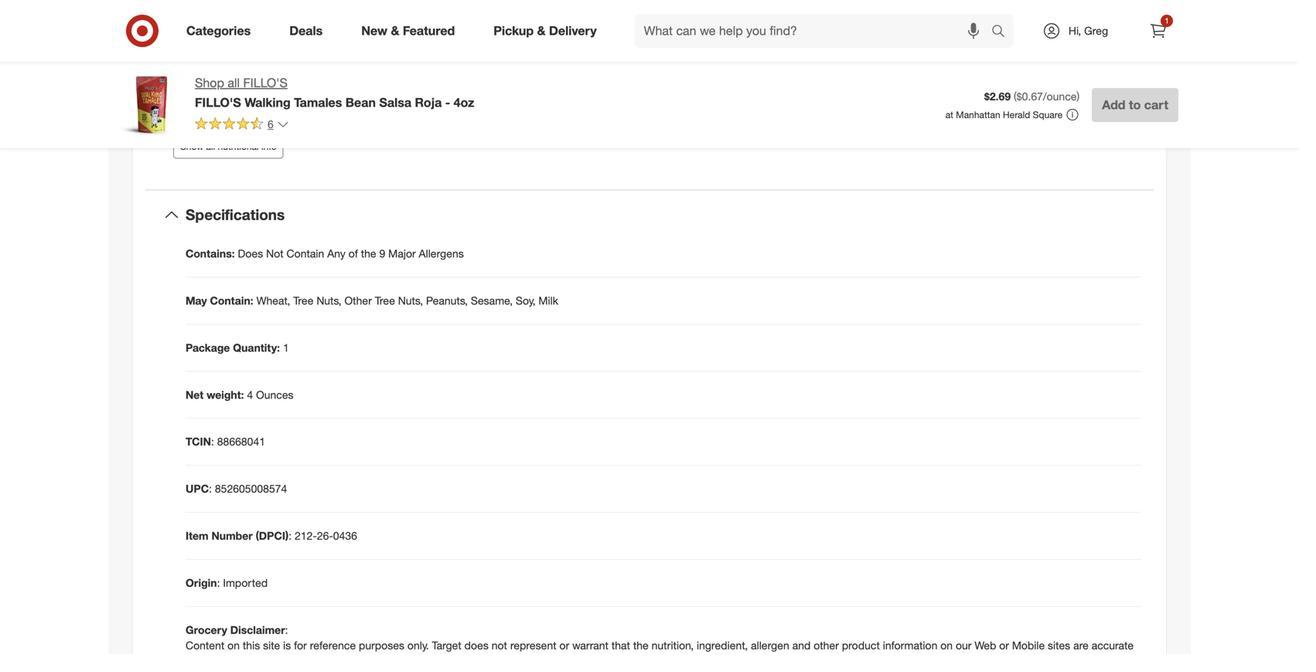 Task type: describe. For each thing, give the bounding box(es) containing it.
wheat,
[[256, 294, 290, 308]]

only.
[[407, 640, 429, 653]]

any
[[327, 247, 346, 260]]

number
[[212, 530, 253, 543]]

)
[[1077, 90, 1080, 103]]

manhattan
[[956, 109, 1000, 121]]

sugars for total
[[229, 24, 270, 39]]

does
[[238, 247, 263, 260]]

a
[[433, 98, 439, 113]]

specifications button
[[145, 191, 1154, 240]]

all for shop
[[228, 75, 240, 90]]

may
[[186, 294, 207, 308]]

item number (dpci) : 212-26-0436
[[186, 530, 357, 543]]

0 vertical spatial are
[[356, 98, 374, 113]]

categories
[[186, 23, 251, 38]]

grocery disclaimer : content on this site is for reference purposes only.  target does not represent or warrant that the nutrition, ingredient, allergen and other product information on our web or mobile sites are accurate
[[186, 624, 1134, 655]]

& for new
[[391, 23, 399, 38]]

1 vertical spatial fillo's
[[195, 95, 241, 110]]

hi, greg
[[1069, 24, 1108, 38]]

and
[[792, 640, 811, 653]]

package quantity: 1
[[186, 341, 289, 355]]

$0.67
[[1017, 90, 1043, 103]]

other
[[345, 294, 372, 308]]

search
[[984, 25, 1022, 40]]

percentage
[[206, 98, 269, 113]]

net weight: 4 ounces
[[186, 388, 293, 402]]

our
[[956, 640, 972, 653]]

milk
[[539, 294, 558, 308]]

calorie
[[477, 98, 514, 113]]

daily
[[287, 98, 314, 113]]

origin
[[186, 577, 217, 591]]

all for show
[[206, 141, 215, 152]]

warrant
[[572, 640, 609, 653]]

item
[[186, 530, 208, 543]]

upc
[[186, 483, 209, 496]]

total sugars
[[197, 24, 270, 39]]

1 nuts, from the left
[[317, 294, 342, 308]]

$2.69 ( $0.67 /ounce )
[[984, 90, 1080, 103]]

added sugars 0 grm
[[197, 52, 313, 67]]

contains: does not contain any of the 9 major allergens
[[186, 247, 464, 260]]

0
[[284, 52, 291, 67]]

represent
[[510, 640, 556, 653]]

88668041
[[217, 436, 265, 449]]

is
[[283, 640, 291, 653]]

shop all fillo's fillo's walking tamales bean salsa roja - 4oz
[[195, 75, 474, 110]]

greg
[[1084, 24, 1108, 38]]

disclaimer
[[230, 624, 285, 638]]

nutrition,
[[652, 640, 694, 653]]

(
[[1014, 90, 1017, 103]]

1 horizontal spatial 6
[[268, 117, 274, 131]]

to
[[1129, 97, 1141, 113]]

0 horizontal spatial on
[[227, 640, 240, 653]]

featured
[[403, 23, 455, 38]]

deals
[[289, 23, 323, 38]]

0 vertical spatial grm
[[281, 24, 303, 39]]

* percentage of daily values are based on a 2,000 calorie diet.
[[198, 98, 541, 113]]

4
[[247, 388, 253, 402]]

0 vertical spatial 6
[[243, 80, 250, 95]]

square
[[1033, 109, 1063, 121]]

0 horizontal spatial 1
[[283, 341, 289, 355]]

allergens
[[419, 247, 464, 260]]

for
[[294, 640, 307, 653]]

2 or from the left
[[999, 640, 1009, 653]]

values
[[317, 98, 353, 113]]

1 or from the left
[[559, 640, 569, 653]]

4oz
[[454, 95, 474, 110]]

: for 88668041
[[211, 436, 214, 449]]

specifications
[[186, 206, 285, 224]]

contain:
[[210, 294, 253, 308]]

allergen
[[751, 640, 789, 653]]

this
[[243, 640, 260, 653]]

(dpci)
[[256, 530, 289, 543]]

new & featured
[[361, 23, 455, 38]]

new & featured link
[[348, 14, 474, 48]]

sites
[[1048, 640, 1070, 653]]

sesame,
[[471, 294, 513, 308]]

other
[[814, 640, 839, 653]]

protein 6 grm
[[197, 80, 272, 95]]

1 tree from the left
[[293, 294, 314, 308]]



Task type: locate. For each thing, give the bounding box(es) containing it.
0 vertical spatial the
[[361, 247, 376, 260]]

sugars left 0
[[239, 52, 280, 67]]

1 horizontal spatial or
[[999, 640, 1009, 653]]

6
[[243, 80, 250, 95], [268, 117, 274, 131]]

herald
[[1003, 109, 1030, 121]]

package
[[186, 341, 230, 355]]

& inside pickup & delivery link
[[537, 23, 546, 38]]

imported
[[223, 577, 268, 591]]

1 & from the left
[[391, 23, 399, 38]]

2,000
[[443, 98, 474, 113]]

grocery
[[186, 624, 227, 638]]

1 horizontal spatial the
[[633, 640, 649, 653]]

are left based
[[356, 98, 374, 113]]

1 right quantity:
[[283, 341, 289, 355]]

pickup & delivery
[[494, 23, 597, 38]]

all up percentage at left
[[228, 75, 240, 90]]

not
[[492, 640, 507, 653]]

the inside the grocery disclaimer : content on this site is for reference purposes only.  target does not represent or warrant that the nutrition, ingredient, allergen and other product information on our web or mobile sites are accurate
[[633, 640, 649, 653]]

& right new
[[391, 23, 399, 38]]

: left 212-
[[289, 530, 292, 543]]

1 vertical spatial all
[[206, 141, 215, 152]]

major
[[388, 247, 416, 260]]

6 down walking on the top left of the page
[[268, 117, 274, 131]]

sugars
[[229, 24, 270, 39], [239, 52, 280, 67]]

1 horizontal spatial tree
[[375, 294, 395, 308]]

fillo's down protein
[[195, 95, 241, 110]]

grm down deals
[[291, 52, 313, 67]]

0436
[[333, 530, 357, 543]]

on left this at the left bottom of page
[[227, 640, 240, 653]]

site
[[263, 640, 280, 653]]

1
[[1165, 16, 1169, 26], [283, 341, 289, 355]]

1 horizontal spatial &
[[537, 23, 546, 38]]

tree right wheat,
[[293, 294, 314, 308]]

1 vertical spatial 1
[[283, 341, 289, 355]]

all inside button
[[206, 141, 215, 152]]

tcin : 88668041
[[186, 436, 265, 449]]

the right that
[[633, 640, 649, 653]]

diet.
[[518, 98, 541, 113]]

show
[[180, 141, 204, 152]]

& inside new & featured link
[[391, 23, 399, 38]]

net
[[186, 388, 204, 402]]

weight:
[[207, 388, 244, 402]]

nutritional
[[218, 141, 259, 152]]

total
[[197, 24, 225, 39]]

0 horizontal spatial all
[[206, 141, 215, 152]]

0 vertical spatial fillo's
[[243, 75, 288, 90]]

tree
[[293, 294, 314, 308], [375, 294, 395, 308]]

: left 852605008574
[[209, 483, 212, 496]]

tamales
[[294, 95, 342, 110]]

1 horizontal spatial of
[[349, 247, 358, 260]]

1 vertical spatial of
[[349, 247, 358, 260]]

1 right the greg in the top of the page
[[1165, 16, 1169, 26]]

cart
[[1144, 97, 1168, 113]]

26-
[[317, 530, 333, 543]]

quantity:
[[233, 341, 280, 355]]

the left "9"
[[361, 247, 376, 260]]

sugars for added
[[239, 52, 280, 67]]

the
[[361, 247, 376, 260], [633, 640, 649, 653]]

0 horizontal spatial fillo's
[[195, 95, 241, 110]]

1 vertical spatial grm
[[291, 52, 313, 67]]

: for 852605008574
[[209, 483, 212, 496]]

soy,
[[516, 294, 536, 308]]

nuts, left the other
[[317, 294, 342, 308]]

1 horizontal spatial on
[[415, 98, 429, 113]]

reference
[[310, 640, 356, 653]]

pickup & delivery link
[[480, 14, 616, 48]]

nuts,
[[317, 294, 342, 308], [398, 294, 423, 308]]

-
[[445, 95, 450, 110]]

: up is
[[285, 624, 288, 638]]

9
[[379, 247, 385, 260]]

product
[[842, 640, 880, 653]]

contains:
[[186, 247, 235, 260]]

show all nutritional info
[[180, 141, 277, 152]]

:
[[211, 436, 214, 449], [209, 483, 212, 496], [289, 530, 292, 543], [217, 577, 220, 591], [285, 624, 288, 638]]

& right pickup
[[537, 23, 546, 38]]

2 & from the left
[[537, 23, 546, 38]]

added
[[197, 52, 235, 67]]

: left '88668041'
[[211, 436, 214, 449]]

categories link
[[173, 14, 270, 48]]

new
[[361, 23, 387, 38]]

1 vertical spatial are
[[1073, 640, 1089, 653]]

all right show
[[206, 141, 215, 152]]

6 up percentage at left
[[243, 80, 250, 95]]

: left "imported"
[[217, 577, 220, 591]]

not
[[266, 247, 284, 260]]

protein
[[197, 80, 240, 95]]

0 horizontal spatial &
[[391, 23, 399, 38]]

does
[[464, 640, 489, 653]]

add to cart button
[[1092, 88, 1178, 122]]

web
[[975, 640, 996, 653]]

shop
[[195, 75, 224, 90]]

on left a
[[415, 98, 429, 113]]

tree right the other
[[375, 294, 395, 308]]

on left our
[[941, 640, 953, 653]]

grm up 0
[[281, 24, 303, 39]]

1 horizontal spatial all
[[228, 75, 240, 90]]

add
[[1102, 97, 1126, 113]]

on
[[415, 98, 429, 113], [227, 640, 240, 653], [941, 640, 953, 653]]

0 horizontal spatial are
[[356, 98, 374, 113]]

852605008574
[[215, 483, 287, 496]]

0 vertical spatial 1
[[1165, 16, 1169, 26]]

2 nuts, from the left
[[398, 294, 423, 308]]

image of fillo's walking tamales bean salsa roja - 4oz image
[[121, 74, 182, 136]]

1 vertical spatial 6
[[268, 117, 274, 131]]

of left daily
[[273, 98, 283, 113]]

of right any
[[349, 247, 358, 260]]

0%
[[614, 52, 633, 67]]

2 tree from the left
[[375, 294, 395, 308]]

grm up walking on the top left of the page
[[250, 80, 272, 95]]

grm
[[281, 24, 303, 39], [291, 52, 313, 67], [250, 80, 272, 95]]

1 horizontal spatial fillo's
[[243, 75, 288, 90]]

1 horizontal spatial are
[[1073, 640, 1089, 653]]

2 horizontal spatial on
[[941, 640, 953, 653]]

roja
[[415, 95, 442, 110]]

1 vertical spatial the
[[633, 640, 649, 653]]

1 vertical spatial sugars
[[239, 52, 280, 67]]

fillo's up walking on the top left of the page
[[243, 75, 288, 90]]

or
[[559, 640, 569, 653], [999, 640, 1009, 653]]

1 horizontal spatial 1
[[1165, 16, 1169, 26]]

information
[[883, 640, 937, 653]]

212-
[[295, 530, 317, 543]]

contain
[[287, 247, 324, 260]]

search button
[[984, 14, 1022, 51]]

are inside the grocery disclaimer : content on this site is for reference purposes only.  target does not represent or warrant that the nutrition, ingredient, allergen and other product information on our web or mobile sites are accurate
[[1073, 640, 1089, 653]]

accurate
[[1092, 640, 1134, 653]]

pickup
[[494, 23, 534, 38]]

mobile
[[1012, 640, 1045, 653]]

*
[[198, 98, 202, 113]]

content
[[186, 640, 224, 653]]

0 horizontal spatial nuts,
[[317, 294, 342, 308]]

0 vertical spatial sugars
[[229, 24, 270, 39]]

are
[[356, 98, 374, 113], [1073, 640, 1089, 653]]

all inside shop all fillo's fillo's walking tamales bean salsa roja - 4oz
[[228, 75, 240, 90]]

of
[[273, 98, 283, 113], [349, 247, 358, 260]]

&
[[391, 23, 399, 38], [537, 23, 546, 38]]

upc : 852605008574
[[186, 483, 287, 496]]

or right 'web'
[[999, 640, 1009, 653]]

sugars up added sugars 0 grm
[[229, 24, 270, 39]]

show all nutritional info button
[[173, 134, 284, 159]]

1 link
[[1141, 14, 1175, 48]]

are right sites
[[1073, 640, 1089, 653]]

origin : imported
[[186, 577, 268, 591]]

0 horizontal spatial or
[[559, 640, 569, 653]]

nuts, left "peanuts,"
[[398, 294, 423, 308]]

or left 'warrant'
[[559, 640, 569, 653]]

0 vertical spatial all
[[228, 75, 240, 90]]

0 horizontal spatial the
[[361, 247, 376, 260]]

What can we help you find? suggestions appear below search field
[[635, 14, 995, 48]]

ounces
[[256, 388, 293, 402]]

: inside the grocery disclaimer : content on this site is for reference purposes only.  target does not represent or warrant that the nutrition, ingredient, allergen and other product information on our web or mobile sites are accurate
[[285, 624, 288, 638]]

1 horizontal spatial nuts,
[[398, 294, 423, 308]]

2 vertical spatial grm
[[250, 80, 272, 95]]

0 vertical spatial of
[[273, 98, 283, 113]]

0 horizontal spatial 6
[[243, 80, 250, 95]]

salsa
[[379, 95, 411, 110]]

at manhattan herald square
[[946, 109, 1063, 121]]

& for pickup
[[537, 23, 546, 38]]

fillo's
[[243, 75, 288, 90], [195, 95, 241, 110]]

bean
[[345, 95, 376, 110]]

0 horizontal spatial of
[[273, 98, 283, 113]]

0 horizontal spatial tree
[[293, 294, 314, 308]]

: for imported
[[217, 577, 220, 591]]

all
[[228, 75, 240, 90], [206, 141, 215, 152]]



Task type: vqa. For each thing, say whether or not it's contained in the screenshot.
2.95
no



